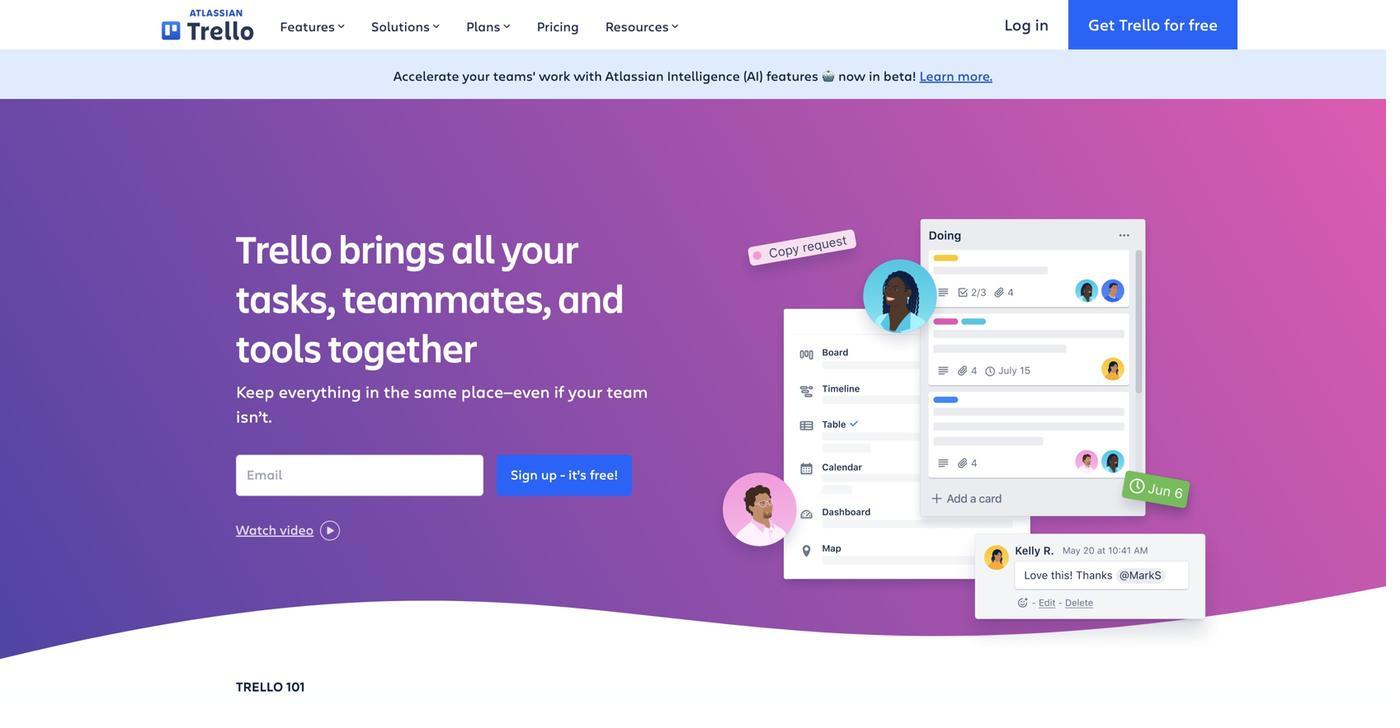 Task type: vqa. For each thing, say whether or not it's contained in the screenshot.
An illustration showing different features of a Trello board Image
yes



Task type: describe. For each thing, give the bounding box(es) containing it.
pricing
[[537, 17, 579, 35]]

0 vertical spatial in
[[1035, 14, 1049, 35]]

atlassian
[[605, 67, 664, 85]]

beta!
[[884, 67, 916, 85]]

watch video
[[236, 521, 314, 539]]

Email email field
[[236, 455, 484, 496]]

-
[[560, 466, 565, 484]]

teammates,
[[342, 272, 552, 324]]

isn't.
[[236, 405, 272, 427]]

log
[[1004, 14, 1031, 35]]

the
[[384, 380, 410, 402]]

get trello for free
[[1088, 14, 1218, 35]]

intelligence
[[667, 67, 740, 85]]

if
[[554, 380, 564, 402]]

get trello for free link
[[1069, 0, 1238, 50]]

features button
[[267, 0, 358, 50]]

same
[[414, 380, 457, 402]]

features
[[767, 67, 819, 85]]

1 vertical spatial your
[[502, 222, 579, 275]]

log in link
[[985, 0, 1069, 50]]

trello for 101
[[236, 678, 283, 696]]

solutions
[[371, 17, 430, 35]]

tasks,
[[236, 272, 336, 324]]

and
[[558, 272, 624, 324]]

place—even
[[461, 380, 550, 402]]

log in
[[1004, 14, 1049, 35]]

atlassian trello image
[[162, 9, 254, 40]]

0 vertical spatial trello
[[1119, 14, 1160, 35]]

work
[[539, 67, 570, 85]]

sign up - it's free! button
[[497, 455, 632, 496]]

free
[[1189, 14, 1218, 35]]

all
[[452, 222, 495, 275]]

2 vertical spatial your
[[568, 380, 603, 402]]



Task type: locate. For each thing, give the bounding box(es) containing it.
101
[[286, 678, 305, 696]]

1 vertical spatial in
[[869, 67, 880, 85]]

video
[[280, 521, 314, 539]]

features
[[280, 17, 335, 35]]

1 horizontal spatial in
[[869, 67, 880, 85]]

now
[[838, 67, 866, 85]]

watch
[[236, 521, 277, 539]]

get
[[1088, 14, 1115, 35]]

trello inside trello brings all your tasks, teammates, and tools together keep everything in the same place—even if your team isn't.
[[236, 222, 332, 275]]

more.
[[958, 67, 993, 85]]

in
[[1035, 14, 1049, 35], [869, 67, 880, 85], [365, 380, 380, 402]]

resources
[[605, 17, 669, 35]]

sign
[[511, 466, 538, 484]]

free!
[[590, 466, 618, 484]]

1 vertical spatial trello
[[236, 222, 332, 275]]

in inside trello brings all your tasks, teammates, and tools together keep everything in the same place—even if your team isn't.
[[365, 380, 380, 402]]

brings
[[339, 222, 445, 275]]

pricing link
[[524, 0, 592, 50]]

in for intelligence
[[869, 67, 880, 85]]

plans
[[466, 17, 501, 35]]

up
[[541, 466, 557, 484]]

teams'
[[493, 67, 536, 85]]

(ai)
[[743, 67, 763, 85]]

plans button
[[453, 0, 524, 50]]

team
[[607, 380, 648, 402]]

solutions button
[[358, 0, 453, 50]]

your
[[462, 67, 490, 85], [502, 222, 579, 275], [568, 380, 603, 402]]

it's
[[568, 466, 587, 484]]

keep
[[236, 380, 274, 402]]

an illustration showing different features of a trello board image
[[706, 205, 1229, 666]]

learn more. link
[[920, 67, 993, 85]]

in right log
[[1035, 14, 1049, 35]]

0 horizontal spatial in
[[365, 380, 380, 402]]

together
[[328, 321, 477, 374]]

🤖
[[822, 67, 835, 85]]

tools
[[236, 321, 321, 374]]

in for and
[[365, 380, 380, 402]]

with
[[574, 67, 602, 85]]

your right all
[[502, 222, 579, 275]]

trello for brings
[[236, 222, 332, 275]]

sign up - it's free!
[[511, 466, 618, 484]]

trello
[[1119, 14, 1160, 35], [236, 222, 332, 275], [236, 678, 283, 696]]

in left the at the bottom of page
[[365, 380, 380, 402]]

learn
[[920, 67, 954, 85]]

for
[[1164, 14, 1185, 35]]

trello brings all your tasks, teammates, and tools together keep everything in the same place—even if your team isn't.
[[236, 222, 648, 427]]

accelerate
[[394, 67, 459, 85]]

2 horizontal spatial in
[[1035, 14, 1049, 35]]

resources button
[[592, 0, 692, 50]]

2 vertical spatial in
[[365, 380, 380, 402]]

0 vertical spatial your
[[462, 67, 490, 85]]

your right if
[[568, 380, 603, 402]]

trello 101
[[236, 678, 305, 696]]

2 vertical spatial trello
[[236, 678, 283, 696]]

your left teams'
[[462, 67, 490, 85]]

accelerate your teams' work with atlassian intelligence (ai) features 🤖 now in beta! learn more.
[[394, 67, 993, 85]]

everything
[[279, 380, 361, 402]]

in right now
[[869, 67, 880, 85]]

watch video link
[[236, 519, 340, 541]]



